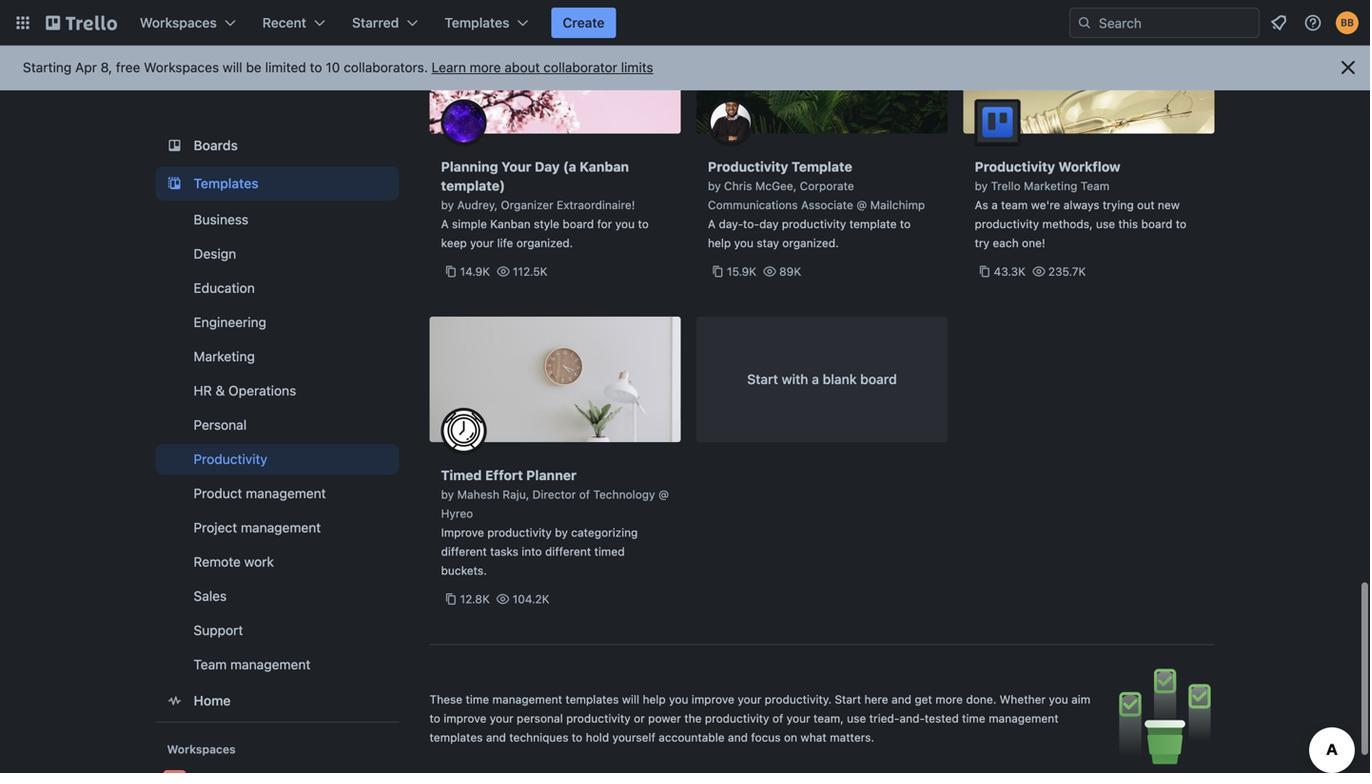Task type: describe. For each thing, give the bounding box(es) containing it.
your down productivity.
[[787, 712, 811, 726]]

you inside planning your day (a kanban template) by audrey, organizer extraordinaire! a simple kanban style board for you to keep your life organized.
[[616, 217, 635, 231]]

organized. inside productivity template by chris mcgee, corporate communications associate @ mailchimp a day-to-day productivity template to help you stay organized.
[[783, 237, 839, 250]]

10
[[326, 59, 340, 75]]

0 horizontal spatial kanban
[[490, 217, 531, 231]]

life
[[497, 237, 513, 250]]

mailchimp
[[871, 198, 925, 212]]

engineering link
[[156, 307, 399, 338]]

a inside productivity workflow by trello marketing team as a team we're always trying out new productivity methods, use this board to try each one!
[[992, 198, 998, 212]]

business link
[[156, 205, 399, 235]]

raju,
[[503, 488, 529, 502]]

your left personal
[[490, 712, 514, 726]]

trello
[[991, 179, 1021, 193]]

bob builder (bobbuilder40) image
[[1336, 11, 1359, 34]]

productivity link
[[156, 445, 399, 475]]

support link
[[156, 616, 399, 646]]

collaborator
[[544, 59, 618, 75]]

support
[[194, 623, 243, 639]]

product
[[194, 486, 242, 502]]

search image
[[1077, 15, 1093, 30]]

use inside productivity workflow by trello marketing team as a team we're always trying out new productivity methods, use this board to try each one!
[[1096, 217, 1116, 231]]

by down director
[[555, 526, 568, 540]]

0 horizontal spatial time
[[466, 693, 489, 707]]

home link
[[156, 684, 399, 719]]

collaborators.
[[344, 59, 428, 75]]

with
[[782, 372, 809, 387]]

1 vertical spatial workspaces
[[144, 59, 219, 75]]

timed
[[441, 468, 482, 484]]

to down these
[[430, 712, 441, 726]]

starred button
[[341, 8, 430, 38]]

education link
[[156, 273, 399, 304]]

235.7k
[[1049, 265, 1086, 278]]

a for productivity template
[[708, 217, 716, 231]]

trello marketing team image
[[975, 99, 1021, 145]]

on
[[784, 731, 798, 745]]

start with a blank board button
[[697, 317, 948, 443]]

keep
[[441, 237, 467, 250]]

to inside planning your day (a kanban template) by audrey, organizer extraordinaire! a simple kanban style board for you to keep your life organized.
[[638, 217, 649, 231]]

extraordinaire!
[[557, 198, 635, 212]]

design
[[194, 246, 236, 262]]

tested
[[925, 712, 959, 726]]

management for team management
[[230, 657, 311, 673]]

remote
[[194, 554, 241, 570]]

matters.
[[830, 731, 875, 745]]

use inside these time management templates will help you improve your productivity. start here and get more done. whether you aim to improve your personal productivity or power the productivity of your team, use tried-and-tested time management templates and techniques to hold yourself accountable and focus on what matters.
[[847, 712, 866, 726]]

team inside productivity workflow by trello marketing team as a team we're always trying out new productivity methods, use this board to try each one!
[[1081, 179, 1110, 193]]

you left aim
[[1049, 693, 1069, 707]]

communications
[[708, 198, 798, 212]]

simple
[[452, 217, 487, 231]]

tried-
[[870, 712, 900, 726]]

or
[[634, 712, 645, 726]]

more inside these time management templates will help you improve your productivity. start here and get more done. whether you aim to improve your personal productivity or power the productivity of your team, use tried-and-tested time management templates and techniques to hold yourself accountable and focus on what matters.
[[936, 693, 963, 707]]

focus
[[751, 731, 781, 745]]

template
[[792, 159, 853, 175]]

product management link
[[156, 479, 399, 509]]

start inside these time management templates will help you improve your productivity. start here and get more done. whether you aim to improve your personal productivity or power the productivity of your team, use tried-and-tested time management templates and techniques to hold yourself accountable and focus on what matters.
[[835, 693, 861, 707]]

to inside productivity workflow by trello marketing team as a team we're always trying out new productivity methods, use this board to try each one!
[[1176, 217, 1187, 231]]

yourself
[[613, 731, 656, 745]]

by inside productivity template by chris mcgee, corporate communications associate @ mailchimp a day-to-day productivity template to help you stay organized.
[[708, 179, 721, 193]]

14.9k
[[460, 265, 490, 278]]

engineering
[[194, 315, 267, 330]]

primary element
[[0, 0, 1371, 46]]

1 horizontal spatial time
[[962, 712, 986, 726]]

back to home image
[[46, 8, 117, 38]]

these time management templates will help you improve your productivity. start here and get more done. whether you aim to improve your personal productivity or power the productivity of your team, use tried-and-tested time management templates and techniques to hold yourself accountable and focus on what matters.
[[430, 693, 1091, 745]]

done.
[[967, 693, 997, 707]]

of inside these time management templates will help you improve your productivity. start here and get more done. whether you aim to improve your personal productivity or power the productivity of your team, use tried-and-tested time management templates and techniques to hold yourself accountable and focus on what matters.
[[773, 712, 784, 726]]

hr & operations
[[194, 383, 296, 399]]

buckets.
[[441, 564, 487, 578]]

recent
[[263, 15, 307, 30]]

day-
[[719, 217, 743, 231]]

blank
[[823, 372, 857, 387]]

stay
[[757, 237, 779, 250]]

design link
[[156, 239, 399, 269]]

learn
[[432, 59, 466, 75]]

tasks
[[490, 545, 519, 559]]

we're
[[1031, 198, 1061, 212]]

create button
[[552, 8, 616, 38]]

starred
[[352, 15, 399, 30]]

0 vertical spatial templates
[[566, 693, 619, 707]]

productivity inside timed effort planner by mahesh raju, director of technology @ hyreo improve productivity by categorizing different tasks into different timed buckets.
[[488, 526, 552, 540]]

boards
[[194, 138, 238, 153]]

1 vertical spatial templates
[[194, 176, 259, 191]]

workflow
[[1059, 159, 1121, 175]]

0 horizontal spatial and
[[486, 731, 506, 745]]

the
[[685, 712, 702, 726]]

productivity up the focus
[[705, 712, 770, 726]]

a inside button
[[812, 372, 820, 387]]

day
[[760, 217, 779, 231]]

new
[[1158, 198, 1180, 212]]

template
[[850, 217, 897, 231]]

0 vertical spatial kanban
[[580, 159, 629, 175]]

audrey,
[[457, 198, 498, 212]]

aim
[[1072, 693, 1091, 707]]

team management link
[[156, 650, 399, 681]]

1 vertical spatial templates
[[430, 731, 483, 745]]

to left hold
[[572, 731, 583, 745]]

mcgee,
[[756, 179, 797, 193]]

categorizing
[[571, 526, 638, 540]]

limits
[[621, 59, 654, 75]]

trying
[[1103, 198, 1134, 212]]

0 vertical spatial improve
[[692, 693, 735, 707]]

productivity inside productivity workflow by trello marketing team as a team we're always trying out new productivity methods, use this board to try each one!
[[975, 217, 1040, 231]]

start with a blank board
[[747, 372, 897, 387]]

recent button
[[251, 8, 337, 38]]

out
[[1138, 198, 1155, 212]]

organized. inside planning your day (a kanban template) by audrey, organizer extraordinaire! a simple kanban style board for you to keep your life organized.
[[517, 237, 573, 250]]

0 horizontal spatial will
[[223, 59, 243, 75]]

limited
[[265, 59, 306, 75]]

here
[[865, 693, 889, 707]]

hyreo
[[441, 507, 473, 521]]

personal
[[517, 712, 563, 726]]

templates inside popup button
[[445, 15, 510, 30]]

productivity icon image
[[1092, 670, 1215, 769]]

planner
[[526, 468, 577, 484]]

1 different from the left
[[441, 545, 487, 559]]

product management
[[194, 486, 326, 502]]

Search field
[[1093, 9, 1259, 37]]

improve
[[441, 526, 484, 540]]

marketing link
[[156, 342, 399, 372]]

to left 10
[[310, 59, 322, 75]]

1 vertical spatial team
[[194, 657, 227, 673]]

director
[[533, 488, 576, 502]]



Task type: locate. For each thing, give the bounding box(es) containing it.
work
[[244, 554, 274, 570]]

0 vertical spatial use
[[1096, 217, 1116, 231]]

help down day-
[[708, 237, 731, 250]]

timed
[[595, 545, 625, 559]]

productivity inside productivity template by chris mcgee, corporate communications associate @ mailchimp a day-to-day productivity template to help you stay organized.
[[782, 217, 847, 231]]

your
[[502, 159, 532, 175]]

productivity for productivity template
[[708, 159, 789, 175]]

templates up the learn
[[445, 15, 510, 30]]

more up the tested in the right bottom of the page
[[936, 693, 963, 707]]

sales
[[194, 589, 227, 604]]

to right for at the left top of page
[[638, 217, 649, 231]]

productivity up into
[[488, 526, 552, 540]]

1 horizontal spatial a
[[708, 217, 716, 231]]

each
[[993, 237, 1019, 250]]

your up the focus
[[738, 693, 762, 707]]

0 vertical spatial @
[[857, 198, 867, 212]]

personal link
[[156, 410, 399, 441]]

board image
[[163, 134, 186, 157]]

0 vertical spatial start
[[747, 372, 779, 387]]

time down done.
[[962, 712, 986, 726]]

learn more about collaborator limits link
[[432, 59, 654, 75]]

1 horizontal spatial of
[[773, 712, 784, 726]]

board
[[563, 217, 594, 231], [1142, 217, 1173, 231], [861, 372, 897, 387]]

board down the extraordinaire!
[[563, 217, 594, 231]]

start up team,
[[835, 693, 861, 707]]

productivity up chris
[[708, 159, 789, 175]]

1 horizontal spatial will
[[622, 693, 640, 707]]

0 vertical spatial of
[[579, 488, 590, 502]]

0 vertical spatial templates
[[445, 15, 510, 30]]

remote work link
[[156, 547, 399, 578]]

management up personal
[[493, 693, 563, 707]]

free
[[116, 59, 140, 75]]

team down support at the bottom left of page
[[194, 657, 227, 673]]

workspaces inside dropdown button
[[140, 15, 217, 30]]

1 horizontal spatial use
[[1096, 217, 1116, 231]]

kanban up life
[[490, 217, 531, 231]]

2 vertical spatial workspaces
[[167, 743, 236, 757]]

corporate
[[800, 179, 855, 193]]

0 notifications image
[[1268, 11, 1291, 34]]

1 vertical spatial kanban
[[490, 217, 531, 231]]

0 vertical spatial workspaces
[[140, 15, 217, 30]]

planning
[[441, 159, 498, 175]]

will left be
[[223, 59, 243, 75]]

0 horizontal spatial @
[[659, 488, 669, 502]]

get
[[915, 693, 933, 707]]

0 vertical spatial time
[[466, 693, 489, 707]]

accountable
[[659, 731, 725, 745]]

15.9k
[[727, 265, 757, 278]]

team,
[[814, 712, 844, 726]]

one!
[[1022, 237, 1046, 250]]

start
[[747, 372, 779, 387], [835, 693, 861, 707]]

management down 'whether'
[[989, 712, 1059, 726]]

management down product management link
[[241, 520, 321, 536]]

templates
[[566, 693, 619, 707], [430, 731, 483, 745]]

by up the as at the right top of page
[[975, 179, 988, 193]]

templates up business on the left top of page
[[194, 176, 259, 191]]

0 horizontal spatial help
[[643, 693, 666, 707]]

improve up the
[[692, 693, 735, 707]]

you
[[616, 217, 635, 231], [734, 237, 754, 250], [669, 693, 689, 707], [1049, 693, 1069, 707]]

0 vertical spatial marketing
[[1024, 179, 1078, 193]]

1 horizontal spatial templates
[[566, 693, 619, 707]]

a for planning your day (a kanban template)
[[441, 217, 449, 231]]

a inside productivity template by chris mcgee, corporate communications associate @ mailchimp a day-to-day productivity template to help you stay organized.
[[708, 217, 716, 231]]

of up the focus
[[773, 712, 784, 726]]

use left this
[[1096, 217, 1116, 231]]

chris mcgee, corporate communications associate @ mailchimp image
[[708, 99, 754, 145]]

starting apr 8, free workspaces will be limited to 10 collaborators. learn more about collaborator limits
[[23, 59, 654, 75]]

12.8k
[[460, 593, 490, 606]]

2 horizontal spatial board
[[1142, 217, 1173, 231]]

1 horizontal spatial kanban
[[580, 159, 629, 175]]

0 horizontal spatial board
[[563, 217, 594, 231]]

1 organized. from the left
[[517, 237, 573, 250]]

help inside productivity template by chris mcgee, corporate communications associate @ mailchimp a day-to-day productivity template to help you stay organized.
[[708, 237, 731, 250]]

and-
[[900, 712, 925, 726]]

a right with
[[812, 372, 820, 387]]

starting
[[23, 59, 72, 75]]

1 vertical spatial @
[[659, 488, 669, 502]]

1 horizontal spatial productivity
[[708, 159, 789, 175]]

board inside button
[[861, 372, 897, 387]]

organized. down style
[[517, 237, 573, 250]]

by up simple
[[441, 198, 454, 212]]

1 horizontal spatial marketing
[[1024, 179, 1078, 193]]

technology
[[593, 488, 655, 502]]

@
[[857, 198, 867, 212], [659, 488, 669, 502]]

2 horizontal spatial and
[[892, 693, 912, 707]]

1 a from the left
[[441, 217, 449, 231]]

different up buckets.
[[441, 545, 487, 559]]

marketing inside marketing "link"
[[194, 349, 255, 365]]

open information menu image
[[1304, 13, 1323, 32]]

productivity up hold
[[566, 712, 631, 726]]

112.5k
[[513, 265, 548, 278]]

mahesh raju, director of technology @ hyreo image
[[441, 408, 487, 454]]

0 vertical spatial team
[[1081, 179, 1110, 193]]

these
[[430, 693, 463, 707]]

2 different from the left
[[545, 545, 591, 559]]

templates down these
[[430, 731, 483, 745]]

by inside productivity workflow by trello marketing team as a team we're always trying out new productivity methods, use this board to try each one!
[[975, 179, 988, 193]]

power
[[648, 712, 681, 726]]

of inside timed effort planner by mahesh raju, director of technology @ hyreo improve productivity by categorizing different tasks into different timed buckets.
[[579, 488, 590, 502]]

2 horizontal spatial productivity
[[975, 159, 1056, 175]]

1 vertical spatial of
[[773, 712, 784, 726]]

for
[[597, 217, 612, 231]]

0 horizontal spatial a
[[812, 372, 820, 387]]

0 horizontal spatial productivity
[[194, 452, 267, 467]]

@ up template
[[857, 198, 867, 212]]

hr & operations link
[[156, 376, 399, 406]]

0 horizontal spatial use
[[847, 712, 866, 726]]

1 vertical spatial use
[[847, 712, 866, 726]]

management down productivity link
[[246, 486, 326, 502]]

workspaces up 'free' at the left top
[[140, 15, 217, 30]]

productivity inside productivity template by chris mcgee, corporate communications associate @ mailchimp a day-to-day productivity template to help you stay organized.
[[708, 159, 789, 175]]

of right director
[[579, 488, 590, 502]]

templates
[[445, 15, 510, 30], [194, 176, 259, 191]]

a inside planning your day (a kanban template) by audrey, organizer extraordinaire! a simple kanban style board for you to keep your life organized.
[[441, 217, 449, 231]]

help up power
[[643, 693, 666, 707]]

sales link
[[156, 582, 399, 612]]

1 horizontal spatial organized.
[[783, 237, 839, 250]]

0 horizontal spatial organized.
[[517, 237, 573, 250]]

1 vertical spatial a
[[812, 372, 820, 387]]

1 vertical spatial will
[[622, 693, 640, 707]]

0 horizontal spatial different
[[441, 545, 487, 559]]

@ inside productivity template by chris mcgee, corporate communications associate @ mailchimp a day-to-day productivity template to help you stay organized.
[[857, 198, 867, 212]]

productivity up each
[[975, 217, 1040, 231]]

1 vertical spatial improve
[[444, 712, 487, 726]]

more right the learn
[[470, 59, 501, 75]]

by inside planning your day (a kanban template) by audrey, organizer extraordinaire! a simple kanban style board for you to keep your life organized.
[[441, 198, 454, 212]]

you inside productivity template by chris mcgee, corporate communications associate @ mailchimp a day-to-day productivity template to help you stay organized.
[[734, 237, 754, 250]]

and up and- at the right of the page
[[892, 693, 912, 707]]

1 horizontal spatial board
[[861, 372, 897, 387]]

effort
[[485, 468, 523, 484]]

1 vertical spatial help
[[643, 693, 666, 707]]

use up matters.
[[847, 712, 866, 726]]

be
[[246, 59, 262, 75]]

0 horizontal spatial more
[[470, 59, 501, 75]]

8,
[[101, 59, 112, 75]]

workspaces button
[[128, 8, 247, 38]]

associate
[[801, 198, 854, 212]]

productivity template by chris mcgee, corporate communications associate @ mailchimp a day-to-day productivity template to help you stay organized.
[[708, 159, 925, 250]]

to inside productivity template by chris mcgee, corporate communications associate @ mailchimp a day-to-day productivity template to help you stay organized.
[[900, 217, 911, 231]]

a right the as at the right top of page
[[992, 198, 998, 212]]

89k
[[780, 265, 802, 278]]

0 horizontal spatial team
[[194, 657, 227, 673]]

1 vertical spatial more
[[936, 693, 963, 707]]

hr
[[194, 383, 212, 399]]

productivity up 'trello'
[[975, 159, 1056, 175]]

personal
[[194, 417, 247, 433]]

timed effort planner by mahesh raju, director of technology @ hyreo improve productivity by categorizing different tasks into different timed buckets.
[[441, 468, 669, 578]]

marketing up we're
[[1024, 179, 1078, 193]]

productivity down personal
[[194, 452, 267, 467]]

help inside these time management templates will help you improve your productivity. start here and get more done. whether you aim to improve your personal productivity or power the productivity of your team, use tried-and-tested time management templates and techniques to hold yourself accountable and focus on what matters.
[[643, 693, 666, 707]]

0 horizontal spatial templates
[[194, 176, 259, 191]]

will up the or
[[622, 693, 640, 707]]

by up hyreo at the bottom of page
[[441, 488, 454, 502]]

template board image
[[163, 172, 186, 195]]

2 a from the left
[[708, 217, 716, 231]]

chris
[[724, 179, 752, 193]]

templates up hold
[[566, 693, 619, 707]]

board right blank
[[861, 372, 897, 387]]

workspaces down workspaces dropdown button
[[144, 59, 219, 75]]

your inside planning your day (a kanban template) by audrey, organizer extraordinaire! a simple kanban style board for you to keep your life organized.
[[470, 237, 494, 250]]

this
[[1119, 217, 1139, 231]]

workspaces down home
[[167, 743, 236, 757]]

you right for at the left top of page
[[616, 217, 635, 231]]

43.3k
[[994, 265, 1026, 278]]

0 horizontal spatial templates
[[430, 731, 483, 745]]

start left with
[[747, 372, 779, 387]]

and left the focus
[[728, 731, 748, 745]]

improve
[[692, 693, 735, 707], [444, 712, 487, 726]]

board inside productivity workflow by trello marketing team as a team we're always trying out new productivity methods, use this board to try each one!
[[1142, 217, 1173, 231]]

planning your day (a kanban template) by audrey, organizer extraordinaire! a simple kanban style board for you to keep your life organized.
[[441, 159, 649, 250]]

you up power
[[669, 693, 689, 707]]

templates button
[[433, 8, 540, 38]]

to down mailchimp
[[900, 217, 911, 231]]

kanban right (a
[[580, 159, 629, 175]]

0 horizontal spatial of
[[579, 488, 590, 502]]

by left chris
[[708, 179, 721, 193]]

1 horizontal spatial a
[[992, 198, 998, 212]]

2 organized. from the left
[[783, 237, 839, 250]]

1 horizontal spatial improve
[[692, 693, 735, 707]]

1 vertical spatial time
[[962, 712, 986, 726]]

time right these
[[466, 693, 489, 707]]

more
[[470, 59, 501, 75], [936, 693, 963, 707]]

1 horizontal spatial help
[[708, 237, 731, 250]]

a left day-
[[708, 217, 716, 231]]

1 horizontal spatial start
[[835, 693, 861, 707]]

to-
[[743, 217, 760, 231]]

1 horizontal spatial templates
[[445, 15, 510, 30]]

0 horizontal spatial marketing
[[194, 349, 255, 365]]

organized. up 89k
[[783, 237, 839, 250]]

productivity inside productivity workflow by trello marketing team as a team we're always trying out new productivity methods, use this board to try each one!
[[975, 159, 1056, 175]]

operations
[[229, 383, 296, 399]]

@ right the 'technology'
[[659, 488, 669, 502]]

0 horizontal spatial improve
[[444, 712, 487, 726]]

boards link
[[156, 128, 399, 163]]

to
[[310, 59, 322, 75], [638, 217, 649, 231], [900, 217, 911, 231], [1176, 217, 1187, 231], [430, 712, 441, 726], [572, 731, 583, 745]]

your down simple
[[470, 237, 494, 250]]

management down 'support' link
[[230, 657, 311, 673]]

help
[[708, 237, 731, 250], [643, 693, 666, 707]]

0 horizontal spatial start
[[747, 372, 779, 387]]

team down workflow
[[1081, 179, 1110, 193]]

1 horizontal spatial and
[[728, 731, 748, 745]]

kanban
[[580, 159, 629, 175], [490, 217, 531, 231]]

0 horizontal spatial a
[[441, 217, 449, 231]]

what
[[801, 731, 827, 745]]

and left techniques
[[486, 731, 506, 745]]

1 vertical spatial marketing
[[194, 349, 255, 365]]

as
[[975, 198, 989, 212]]

template)
[[441, 178, 505, 194]]

apr
[[75, 59, 97, 75]]

improve down these
[[444, 712, 487, 726]]

@ inside timed effort planner by mahesh raju, director of technology @ hyreo improve productivity by categorizing different tasks into different timed buckets.
[[659, 488, 669, 502]]

a
[[441, 217, 449, 231], [708, 217, 716, 231]]

marketing inside productivity workflow by trello marketing team as a team we're always trying out new productivity methods, use this board to try each one!
[[1024, 179, 1078, 193]]

1 horizontal spatial @
[[857, 198, 867, 212]]

board inside planning your day (a kanban template) by audrey, organizer extraordinaire! a simple kanban style board for you to keep your life organized.
[[563, 217, 594, 231]]

team
[[1001, 198, 1028, 212]]

management for product management
[[246, 486, 326, 502]]

hold
[[586, 731, 609, 745]]

0 vertical spatial will
[[223, 59, 243, 75]]

productivity down associate
[[782, 217, 847, 231]]

different right into
[[545, 545, 591, 559]]

board down the out
[[1142, 217, 1173, 231]]

education
[[194, 280, 255, 296]]

1 vertical spatial start
[[835, 693, 861, 707]]

(a
[[563, 159, 577, 175]]

0 vertical spatial help
[[708, 237, 731, 250]]

a up "keep"
[[441, 217, 449, 231]]

productivity workflow by trello marketing team as a team we're always trying out new productivity methods, use this board to try each one!
[[975, 159, 1187, 250]]

0 vertical spatial a
[[992, 198, 998, 212]]

0 vertical spatial more
[[470, 59, 501, 75]]

home image
[[163, 690, 186, 713]]

you down 'to-'
[[734, 237, 754, 250]]

management for project management
[[241, 520, 321, 536]]

of
[[579, 488, 590, 502], [773, 712, 784, 726]]

marketing up "&"
[[194, 349, 255, 365]]

1 horizontal spatial more
[[936, 693, 963, 707]]

productivity for productivity workflow
[[975, 159, 1056, 175]]

create
[[563, 15, 605, 30]]

will inside these time management templates will help you improve your productivity. start here and get more done. whether you aim to improve your personal productivity or power the productivity of your team, use tried-and-tested time management templates and techniques to hold yourself accountable and focus on what matters.
[[622, 693, 640, 707]]

to down new
[[1176, 217, 1187, 231]]

start inside button
[[747, 372, 779, 387]]

audrey, organizer extraordinaire! image
[[441, 99, 487, 145]]

style
[[534, 217, 560, 231]]

about
[[505, 59, 540, 75]]

methods,
[[1043, 217, 1093, 231]]

1 horizontal spatial different
[[545, 545, 591, 559]]

1 horizontal spatial team
[[1081, 179, 1110, 193]]

home
[[194, 693, 231, 709]]



Task type: vqa. For each thing, say whether or not it's contained in the screenshot.


